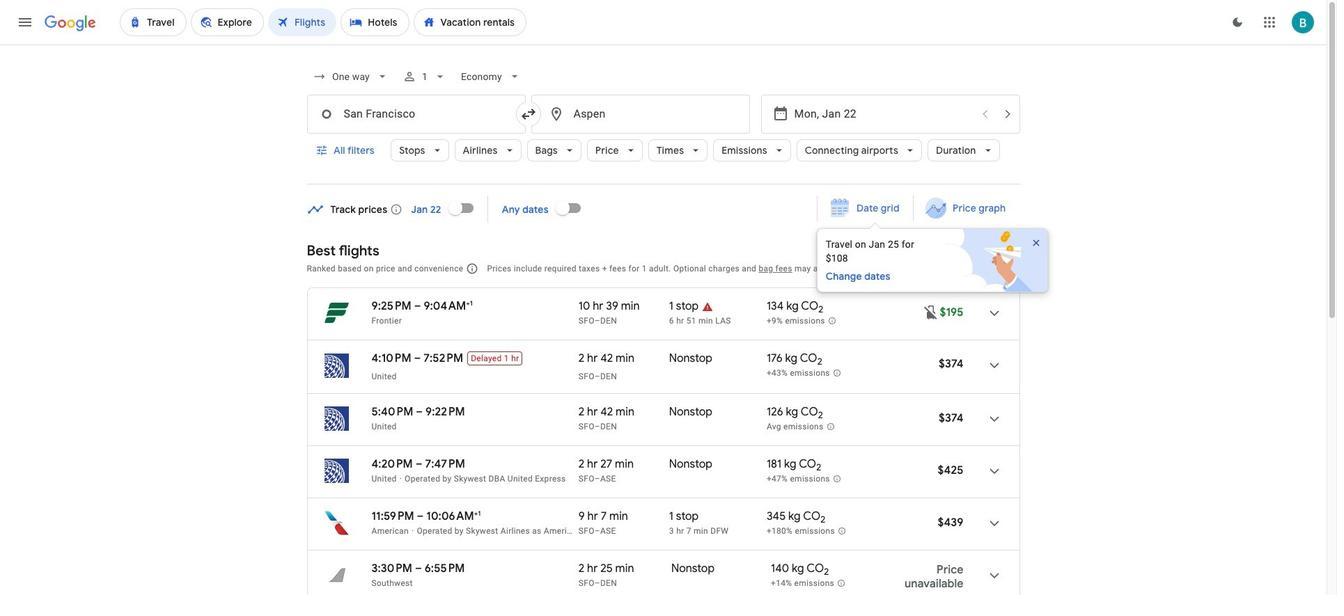 Task type: locate. For each thing, give the bounding box(es) containing it.
Arrival time: 7:52 PM. text field
[[424, 352, 463, 366]]

nonstop flight. element
[[669, 352, 713, 371], [669, 406, 713, 422], [669, 458, 713, 474], [672, 562, 715, 578]]

learn more about ranking image
[[466, 263, 479, 275]]

1 vertical spatial 1 stop flight. element
[[669, 510, 699, 526]]

None text field
[[307, 95, 526, 134], [531, 95, 750, 134], [307, 95, 526, 134], [531, 95, 750, 134]]

1 stop flight. element
[[669, 300, 699, 316], [669, 510, 699, 526]]

leaves san francisco international airport (sfo) at 5:40 pm on monday, january 22 and arrives at denver international airport at 9:22 pm on monday, january 22. element
[[372, 406, 465, 419]]

total duration 2 hr 42 min. element for flight details. leaves san francisco international airport (sfo) at 4:10 pm on monday, january 22 and arrives at denver international airport at 7:52 pm on monday, january 22. icon
[[579, 352, 669, 371]]

0 vertical spatial 374 us dollars text field
[[939, 357, 964, 371]]

374 us dollars text field left flight details. leaves san francisco international airport (sfo) at 4:10 pm on monday, january 22 and arrives at denver international airport at 7:52 pm on monday, january 22. icon
[[939, 357, 964, 371]]

1 vertical spatial 374 us dollars text field
[[939, 412, 964, 426]]

total duration 2 hr 42 min. element up total duration 2 hr 27 min. element
[[579, 406, 669, 422]]

0 vertical spatial 1 stop flight. element
[[669, 300, 699, 316]]

1 vertical spatial total duration 2 hr 42 min. element
[[579, 406, 669, 422]]

425 US dollars text field
[[938, 464, 964, 478]]

Departure time: 9:25 PM. text field
[[372, 300, 412, 314]]

find the best price region
[[307, 191, 1063, 293]]

439 US dollars text field
[[938, 516, 964, 530]]

close image
[[1031, 238, 1042, 249]]

Departure time: 3:30 PM. text field
[[372, 562, 413, 576]]

None search field
[[307, 60, 1020, 185]]

total duration 2 hr 42 min. element down total duration 10 hr 39 min. 'element'
[[579, 352, 669, 371]]

1 total duration 2 hr 42 min. element from the top
[[579, 352, 669, 371]]

None field
[[307, 64, 395, 89], [456, 64, 527, 89], [307, 64, 395, 89], [456, 64, 527, 89]]

main menu image
[[17, 14, 33, 31]]

Arrival time: 7:47 PM. text field
[[425, 458, 465, 472]]

1 374 us dollars text field from the top
[[939, 357, 964, 371]]

flight details. leaves san francisco international airport (sfo) at 9:25 pm on monday, january 22 and arrives at denver international airport at 9:04 am on tuesday, january 23. image
[[978, 297, 1011, 330]]

Arrival time: 9:22 PM. text field
[[426, 406, 465, 419]]

0 vertical spatial total duration 2 hr 42 min. element
[[579, 352, 669, 371]]

nonstop flight. element for flight details. leaves san francisco international airport (sfo) at 5:40 pm on monday, january 22 and arrives at denver international airport at 9:22 pm on monday, january 22. icon's total duration 2 hr 42 min. element
[[669, 406, 713, 422]]

flight details. leaves san francisco international airport (sfo) at 4:20 pm on monday, january 22 and arrives at aspen/pitkin county airport at 7:47 pm on monday, january 22. image
[[978, 455, 1011, 488]]

total duration 2 hr 42 min. element
[[579, 352, 669, 371], [579, 406, 669, 422]]

374 US dollars text field
[[939, 357, 964, 371], [939, 412, 964, 426]]

374 us dollars text field left flight details. leaves san francisco international airport (sfo) at 5:40 pm on monday, january 22 and arrives at denver international airport at 9:22 pm on monday, january 22. icon
[[939, 412, 964, 426]]

main content
[[307, 191, 1063, 596]]

this price for this flight doesn't include overhead bin access. if you need a carry-on bag, use the bags filter to update prices. image
[[923, 304, 940, 321]]

nonstop flight. element for total duration 2 hr 42 min. element associated with flight details. leaves san francisco international airport (sfo) at 4:10 pm on monday, january 22 and arrives at denver international airport at 7:52 pm on monday, january 22. icon
[[669, 352, 713, 371]]

Departure text field
[[795, 95, 973, 133]]

leaves san francisco international airport (sfo) at 3:30 pm on monday, january 22 and arrives at denver international airport at 6:55 pm on monday, january 22. element
[[372, 562, 465, 576]]

total duration 9 hr 7 min. element
[[579, 510, 669, 526]]

total duration 2 hr 25 min. element
[[579, 562, 672, 578]]

2 374 us dollars text field from the top
[[939, 412, 964, 426]]

2 total duration 2 hr 42 min. element from the top
[[579, 406, 669, 422]]

Arrival time: 9:04 AM on  Tuesday, January 23. text field
[[424, 299, 473, 314]]

 image
[[400, 474, 402, 484]]

195 US dollars text field
[[940, 306, 964, 320]]



Task type: vqa. For each thing, say whether or not it's contained in the screenshot.
the Departure time: 4:20 PM. Text Field
yes



Task type: describe. For each thing, give the bounding box(es) containing it.
leaves san francisco international airport (sfo) at 9:25 pm on monday, january 22 and arrives at denver international airport at 9:04 am on tuesday, january 23. element
[[372, 299, 473, 314]]

total duration 2 hr 42 min. element for flight details. leaves san francisco international airport (sfo) at 5:40 pm on monday, january 22 and arrives at denver international airport at 9:22 pm on monday, january 22. icon
[[579, 406, 669, 422]]

Departure time: 4:10 PM. text field
[[372, 352, 412, 366]]

learn more about tracked prices image
[[390, 203, 403, 216]]

374 us dollars text field for flight details. leaves san francisco international airport (sfo) at 4:10 pm on monday, january 22 and arrives at denver international airport at 7:52 pm on monday, january 22. icon
[[939, 357, 964, 371]]

Departure time: 11:59 PM. text field
[[372, 510, 414, 524]]

Arrival time: 6:55 PM. text field
[[425, 562, 465, 576]]

Departure time: 5:40 PM. text field
[[372, 406, 413, 419]]

nonstop flight. element for total duration 2 hr 27 min. element
[[669, 458, 713, 474]]

change appearance image
[[1221, 6, 1255, 39]]

swap origin and destination. image
[[520, 106, 537, 123]]

flight details. leaves san francisco international airport (sfo) at 3:30 pm on monday, january 22 and arrives at denver international airport at 6:55 pm on monday, january 22. image
[[978, 559, 1011, 593]]

374 us dollars text field for flight details. leaves san francisco international airport (sfo) at 5:40 pm on monday, january 22 and arrives at denver international airport at 9:22 pm on monday, january 22. icon
[[939, 412, 964, 426]]

leaves san francisco international airport (sfo) at 4:10 pm on monday, january 22 and arrives at denver international airport at 7:52 pm on monday, january 22. element
[[372, 352, 463, 366]]

total duration 2 hr 27 min. element
[[579, 458, 669, 474]]

nonstop flight. element for the total duration 2 hr 25 min. 'element'
[[672, 562, 715, 578]]

Departure time: 4:20 PM. text field
[[372, 458, 413, 472]]

flight details. leaves san francisco international airport (sfo) at 5:40 pm on monday, january 22 and arrives at denver international airport at 9:22 pm on monday, january 22. image
[[978, 403, 1011, 436]]

total duration 10 hr 39 min. element
[[579, 300, 669, 316]]

leaves san francisco international airport (sfo) at 4:20 pm on monday, january 22 and arrives at aspen/pitkin county airport at 7:47 pm on monday, january 22. element
[[372, 458, 465, 472]]

loading results progress bar
[[0, 45, 1327, 47]]

Arrival time: 10:06 AM on  Tuesday, January 23. text field
[[427, 509, 481, 524]]

flight details. leaves san francisco international airport (sfo) at 4:10 pm on monday, january 22 and arrives at denver international airport at 7:52 pm on monday, january 22. image
[[978, 349, 1011, 383]]

flight details. leaves san francisco international airport (sfo) at 11:59 pm on monday, january 22 and arrives at aspen/pitkin county airport at 10:06 am on tuesday, january 23. image
[[978, 507, 1011, 541]]

1 1 stop flight. element from the top
[[669, 300, 699, 316]]

leaves san francisco international airport (sfo) at 11:59 pm on monday, january 22 and arrives at aspen/pitkin county airport at 10:06 am on tuesday, january 23. element
[[372, 509, 481, 524]]

2 1 stop flight. element from the top
[[669, 510, 699, 526]]



